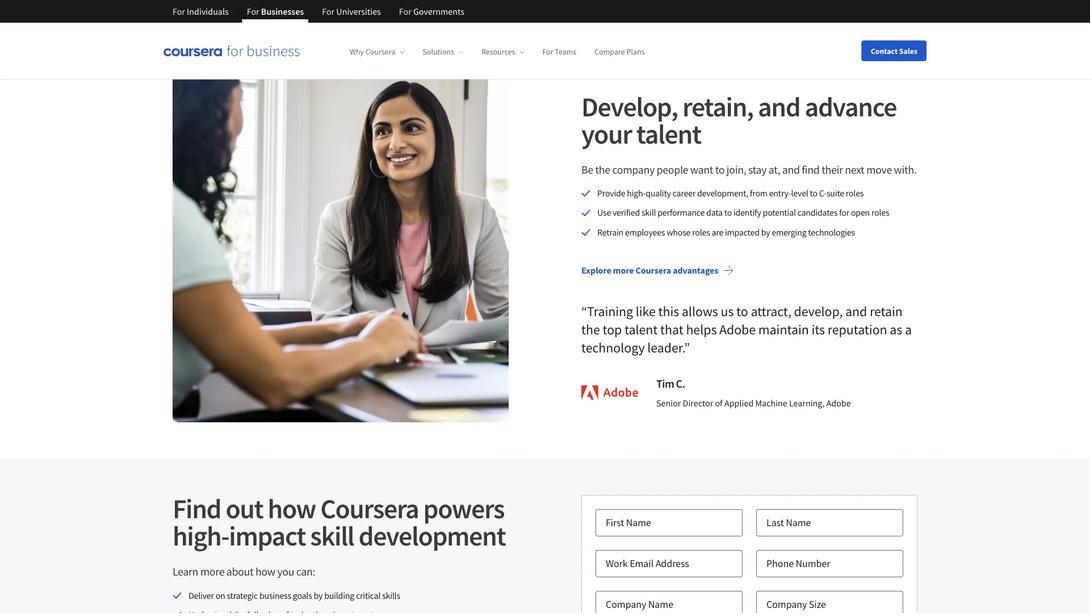 Task type: describe. For each thing, give the bounding box(es) containing it.
senior
[[657, 398, 681, 409]]

resources
[[482, 47, 515, 57]]

deliver
[[189, 590, 214, 602]]

company for company size
[[767, 598, 807, 611]]

for individuals
[[173, 6, 229, 17]]

for for universities
[[322, 6, 335, 17]]

impact
[[229, 519, 306, 553]]

number
[[796, 558, 831, 570]]

tim
[[657, 377, 674, 391]]

compare plans link
[[595, 47, 645, 57]]

next
[[845, 162, 865, 177]]

that
[[661, 321, 684, 338]]

be
[[582, 162, 594, 177]]

high- inside find out how coursera powers high-impact skill development
[[173, 519, 229, 553]]

c-
[[819, 188, 827, 199]]

to left c-
[[810, 188, 818, 199]]

deliver on strategic business goals by building critical skills
[[189, 590, 400, 602]]

of
[[715, 398, 723, 409]]

develop,
[[582, 89, 678, 123]]

top
[[603, 321, 622, 338]]

senior director of applied machine learning, adobe
[[657, 398, 851, 409]]

to for attract,
[[737, 303, 748, 320]]

level
[[792, 188, 809, 199]]

whose
[[667, 227, 691, 238]]

more for explore
[[613, 265, 634, 276]]

name for last name
[[786, 517, 811, 529]]

out
[[226, 492, 263, 526]]

solutions
[[423, 47, 454, 57]]

retain
[[870, 303, 903, 320]]

coursera hiring solutions image
[[173, 62, 509, 423]]

performance
[[658, 207, 705, 218]]

identify
[[734, 207, 762, 218]]

development
[[359, 519, 506, 553]]

to for identify
[[725, 207, 732, 218]]

training
[[587, 303, 633, 320]]

your
[[582, 117, 632, 151]]

phone number
[[767, 558, 831, 570]]

plans
[[627, 47, 645, 57]]

technologies
[[808, 227, 855, 238]]

0 vertical spatial skill
[[642, 207, 656, 218]]

people
[[657, 162, 688, 177]]

coursera inside find out how coursera powers high-impact skill development
[[320, 492, 419, 526]]

its
[[812, 321, 825, 338]]

career
[[673, 188, 696, 199]]

and inside the develop, retain, and advance your talent
[[758, 89, 801, 123]]

1 vertical spatial adobe
[[827, 398, 851, 409]]

for
[[840, 207, 850, 218]]

0 vertical spatial coursera
[[366, 47, 396, 57]]

last name
[[767, 517, 811, 529]]

attract,
[[751, 303, 792, 320]]

emerging
[[772, 227, 807, 238]]

employees
[[625, 227, 665, 238]]

development,
[[698, 188, 749, 199]]

more for learn
[[200, 565, 224, 579]]

company size
[[767, 598, 826, 611]]

individuals
[[187, 6, 229, 17]]

applied
[[725, 398, 754, 409]]

allows
[[682, 303, 718, 320]]

adobe logo image
[[582, 385, 638, 400]]

for governments
[[399, 6, 465, 17]]

Work Email Address email field
[[596, 550, 743, 578]]

for teams link
[[543, 47, 577, 57]]

name for company name
[[649, 598, 674, 611]]

find out how coursera powers high-impact skill development
[[173, 492, 506, 553]]

use
[[598, 207, 611, 218]]

how inside find out how coursera powers high-impact skill development
[[268, 492, 316, 526]]

be the company people want to join, stay at, and find their next move with.
[[582, 162, 917, 177]]

maintain
[[759, 321, 809, 338]]

director
[[683, 398, 714, 409]]

first name
[[606, 517, 651, 529]]

want
[[691, 162, 713, 177]]

us
[[721, 303, 734, 320]]

banner navigation
[[164, 0, 474, 23]]

the inside training like this allows us to attract, develop, and retain the top talent that helps adobe maintain its reputation as a technology leader.
[[582, 321, 600, 338]]

technology
[[582, 339, 645, 356]]

join,
[[727, 162, 747, 177]]

and inside training like this allows us to attract, develop, and retain the top talent that helps adobe maintain its reputation as a technology leader.
[[846, 303, 868, 320]]

governments
[[413, 6, 465, 17]]

can:
[[296, 565, 315, 579]]

contact sales button
[[862, 41, 927, 61]]

company name
[[606, 598, 674, 611]]

roles for use verified skill performance data to identify potential candidates for open roles
[[872, 207, 890, 218]]

helps
[[686, 321, 717, 338]]

talent inside training like this allows us to attract, develop, and retain the top talent that helps adobe maintain its reputation as a technology leader.
[[625, 321, 658, 338]]

company
[[613, 162, 655, 177]]

0 horizontal spatial roles
[[693, 227, 710, 238]]

teams
[[555, 47, 577, 57]]

for businesses
[[247, 6, 304, 17]]



Task type: locate. For each thing, give the bounding box(es) containing it.
why coursera
[[350, 47, 396, 57]]

1 horizontal spatial company
[[767, 598, 807, 611]]

to inside training like this allows us to attract, develop, and retain the top talent that helps adobe maintain its reputation as a technology leader.
[[737, 303, 748, 320]]

advance
[[805, 89, 897, 123]]

1 vertical spatial and
[[783, 162, 800, 177]]

high- up verified on the right
[[627, 188, 646, 199]]

1 horizontal spatial skill
[[642, 207, 656, 218]]

1 horizontal spatial by
[[762, 227, 770, 238]]

why
[[350, 47, 364, 57]]

to right us
[[737, 303, 748, 320]]

for teams
[[543, 47, 577, 57]]

0 horizontal spatial by
[[314, 590, 323, 602]]

universities
[[336, 6, 381, 17]]

1 vertical spatial more
[[200, 565, 224, 579]]

learn more about how you can:
[[173, 565, 315, 579]]

coursera for business image
[[164, 45, 300, 57]]

0 vertical spatial talent
[[637, 117, 701, 151]]

move
[[867, 162, 892, 177]]

explore more coursera advantages
[[582, 265, 719, 276]]

name right the first
[[626, 517, 651, 529]]

talent inside the develop, retain, and advance your talent
[[637, 117, 701, 151]]

the right be
[[596, 162, 611, 177]]

develop,
[[794, 303, 843, 320]]

1 vertical spatial roles
[[872, 207, 890, 218]]

building
[[324, 590, 354, 602]]

2 horizontal spatial roles
[[872, 207, 890, 218]]

0 horizontal spatial more
[[200, 565, 224, 579]]

name for first name
[[626, 517, 651, 529]]

how
[[268, 492, 316, 526], [256, 565, 275, 579]]

a
[[905, 321, 912, 338]]

more right explore
[[613, 265, 634, 276]]

roles for provide high-quality career development, from entry-level to c-suite roles
[[846, 188, 864, 199]]

quality
[[646, 188, 671, 199]]

for for individuals
[[173, 6, 185, 17]]

First Name text field
[[596, 510, 743, 537]]

2 vertical spatial roles
[[693, 227, 710, 238]]

talent
[[637, 117, 701, 151], [625, 321, 658, 338]]

0 vertical spatial the
[[596, 162, 611, 177]]

roles left 'are'
[[693, 227, 710, 238]]

the left top
[[582, 321, 600, 338]]

critical
[[356, 590, 381, 602]]

0 vertical spatial adobe
[[720, 321, 756, 338]]

for universities
[[322, 6, 381, 17]]

to left join,
[[715, 162, 725, 177]]

at,
[[769, 162, 781, 177]]

provide high-quality career development, from entry-level to c-suite roles
[[598, 188, 864, 199]]

roles
[[846, 188, 864, 199], [872, 207, 890, 218], [693, 227, 710, 238]]

are
[[712, 227, 724, 238]]

provide
[[598, 188, 626, 199]]

address
[[656, 558, 689, 570]]

0 horizontal spatial company
[[606, 598, 647, 611]]

verified
[[613, 207, 640, 218]]

from
[[750, 188, 768, 199]]

Company Name text field
[[596, 591, 743, 613]]

for left individuals
[[173, 6, 185, 17]]

high- up learn
[[173, 519, 229, 553]]

retain,
[[683, 89, 754, 123]]

leader.
[[648, 339, 684, 356]]

suite
[[827, 188, 845, 199]]

adobe right learning,
[[827, 398, 851, 409]]

contact
[[871, 46, 898, 56]]

1 vertical spatial how
[[256, 565, 275, 579]]

high-
[[627, 188, 646, 199], [173, 519, 229, 553]]

skill inside find out how coursera powers high-impact skill development
[[310, 519, 354, 553]]

name down work email address email field on the bottom right of page
[[649, 598, 674, 611]]

by right impacted
[[762, 227, 770, 238]]

Last Name text field
[[757, 510, 904, 537]]

for left "teams"
[[543, 47, 554, 57]]

solutions link
[[423, 47, 463, 57]]

adobe down us
[[720, 321, 756, 338]]

more up on
[[200, 565, 224, 579]]

coursera
[[366, 47, 396, 57], [636, 265, 671, 276], [320, 492, 419, 526]]

how right out
[[268, 492, 316, 526]]

0 horizontal spatial adobe
[[720, 321, 756, 338]]

adobe
[[720, 321, 756, 338], [827, 398, 851, 409]]

1 vertical spatial high-
[[173, 519, 229, 553]]

potential
[[763, 207, 796, 218]]

resources link
[[482, 47, 524, 57]]

retrain
[[598, 227, 624, 238]]

1 vertical spatial coursera
[[636, 265, 671, 276]]

more
[[613, 265, 634, 276], [200, 565, 224, 579]]

compare
[[595, 47, 625, 57]]

how left you
[[256, 565, 275, 579]]

size
[[809, 598, 826, 611]]

0 vertical spatial how
[[268, 492, 316, 526]]

their
[[822, 162, 843, 177]]

to
[[715, 162, 725, 177], [810, 188, 818, 199], [725, 207, 732, 218], [737, 303, 748, 320]]

2 vertical spatial and
[[846, 303, 868, 320]]

2 company from the left
[[767, 598, 807, 611]]

for left "governments"
[[399, 6, 412, 17]]

company
[[606, 598, 647, 611], [767, 598, 807, 611]]

sales
[[900, 46, 918, 56]]

explore
[[582, 265, 612, 276]]

reputation
[[828, 321, 888, 338]]

goals
[[293, 590, 312, 602]]

contact sales
[[871, 46, 918, 56]]

retrain employees whose roles are impacted by emerging technologies
[[598, 227, 855, 238]]

for for businesses
[[247, 6, 259, 17]]

1 vertical spatial the
[[582, 321, 600, 338]]

to for join,
[[715, 162, 725, 177]]

roles right open
[[872, 207, 890, 218]]

by right goals
[[314, 590, 323, 602]]

0 vertical spatial high-
[[627, 188, 646, 199]]

find
[[802, 162, 820, 177]]

talent down like
[[625, 321, 658, 338]]

0 vertical spatial roles
[[846, 188, 864, 199]]

by
[[762, 227, 770, 238], [314, 590, 323, 602]]

roles right "suite"
[[846, 188, 864, 199]]

as
[[890, 321, 903, 338]]

1 vertical spatial by
[[314, 590, 323, 602]]

company left size
[[767, 598, 807, 611]]

1 horizontal spatial high-
[[627, 188, 646, 199]]

like
[[636, 303, 656, 320]]

you
[[277, 565, 294, 579]]

for
[[173, 6, 185, 17], [247, 6, 259, 17], [322, 6, 335, 17], [399, 6, 412, 17], [543, 47, 554, 57]]

strategic
[[227, 590, 258, 602]]

data
[[707, 207, 723, 218]]

skill
[[642, 207, 656, 218], [310, 519, 354, 553]]

for left businesses
[[247, 6, 259, 17]]

1 horizontal spatial adobe
[[827, 398, 851, 409]]

adobe inside training like this allows us to attract, develop, and retain the top talent that helps adobe maintain its reputation as a technology leader.
[[720, 321, 756, 338]]

0 vertical spatial and
[[758, 89, 801, 123]]

2 vertical spatial coursera
[[320, 492, 419, 526]]

c.
[[676, 377, 685, 391]]

0 horizontal spatial high-
[[173, 519, 229, 553]]

training like this allows us to attract, develop, and retain the top talent that helps adobe maintain its reputation as a technology leader.
[[582, 303, 912, 356]]

explore more coursera advantages link
[[573, 257, 744, 284]]

skills
[[382, 590, 400, 602]]

candidates
[[798, 207, 838, 218]]

entry-
[[769, 188, 792, 199]]

for for governments
[[399, 6, 412, 17]]

company for company name
[[606, 598, 647, 611]]

powers
[[424, 492, 505, 526]]

0 horizontal spatial skill
[[310, 519, 354, 553]]

for left the universities
[[322, 6, 335, 17]]

talent up people
[[637, 117, 701, 151]]

name right "last"
[[786, 517, 811, 529]]

last
[[767, 517, 784, 529]]

0 vertical spatial by
[[762, 227, 770, 238]]

0 vertical spatial more
[[613, 265, 634, 276]]

with.
[[894, 162, 917, 177]]

1 horizontal spatial roles
[[846, 188, 864, 199]]

1 horizontal spatial more
[[613, 265, 634, 276]]

use verified skill performance data to identify potential candidates for open roles
[[598, 207, 890, 218]]

open
[[851, 207, 870, 218]]

stay
[[749, 162, 767, 177]]

and
[[758, 89, 801, 123], [783, 162, 800, 177], [846, 303, 868, 320]]

the
[[596, 162, 611, 177], [582, 321, 600, 338]]

skill up the employees
[[642, 207, 656, 218]]

skill up can:
[[310, 519, 354, 553]]

1 vertical spatial talent
[[625, 321, 658, 338]]

1 company from the left
[[606, 598, 647, 611]]

on
[[216, 590, 225, 602]]

1 vertical spatial skill
[[310, 519, 354, 553]]

company down work
[[606, 598, 647, 611]]

machine
[[756, 398, 788, 409]]

to right data
[[725, 207, 732, 218]]

work email address
[[606, 558, 689, 570]]

about
[[226, 565, 254, 579]]

email
[[630, 558, 654, 570]]

Phone Number telephone field
[[757, 550, 904, 578]]



Task type: vqa. For each thing, say whether or not it's contained in the screenshot.
adobe inside TRAINING LIKE THIS ALLOWS US TO ATTRACT, DEVELOP, AND RETAIN THE TOP TALENT THAT HELPS ADOBE MAINTAIN ITS REPUTATION AS A TECHNOLOGY LEADER.
yes



